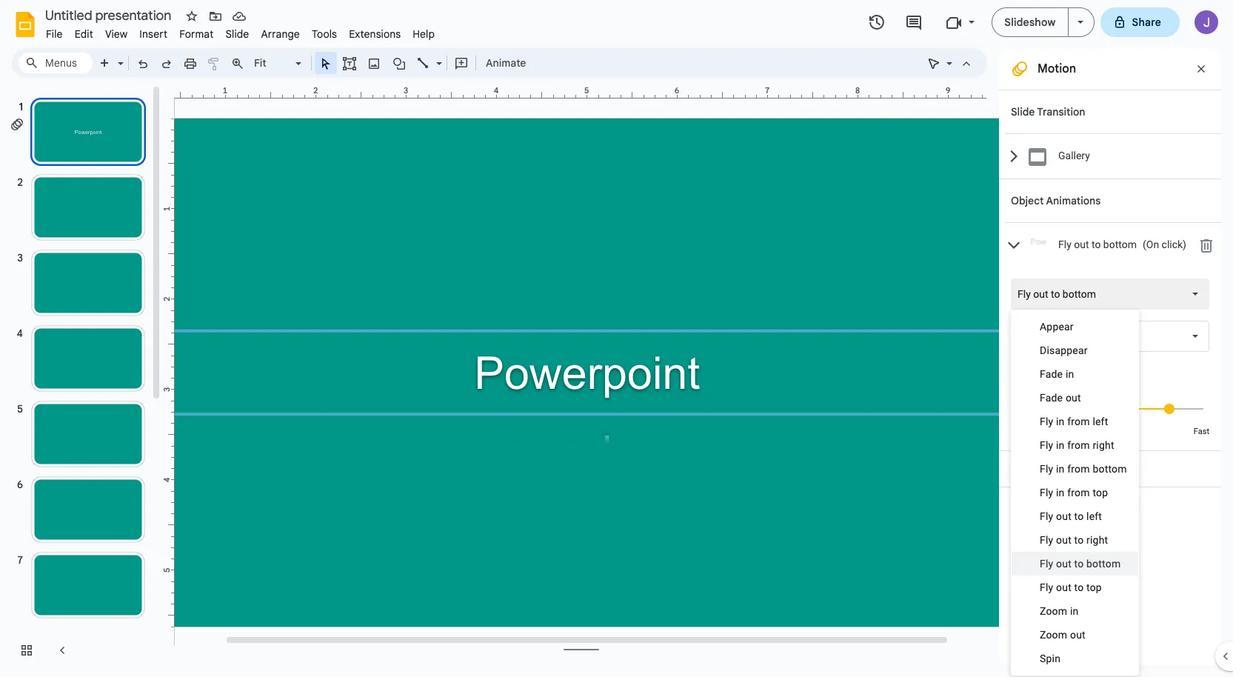 Task type: describe. For each thing, give the bounding box(es) containing it.
slideshow
[[1005, 16, 1056, 29]]

tab inside object animations tab list
[[1005, 222, 1222, 267]]

out down the "paragraph"
[[1066, 392, 1082, 404]]

top for fly in from top
[[1093, 487, 1109, 499]]

format
[[179, 27, 214, 41]]

left for fly out to left
[[1087, 511, 1103, 522]]

new slide with layout image
[[114, 53, 124, 59]]

fade in
[[1040, 368, 1075, 380]]

view menu item
[[99, 25, 134, 43]]

arrange
[[261, 27, 300, 41]]

medium
[[1095, 427, 1124, 436]]

live pointer settings image
[[943, 53, 953, 59]]

slide menu item
[[220, 25, 255, 43]]

zoom in
[[1040, 605, 1079, 617]]

to inside tab
[[1092, 239, 1101, 251]]

to inside option
[[1051, 288, 1061, 300]]

edit menu item
[[69, 25, 99, 43]]

out up zoom in
[[1057, 582, 1072, 593]]

bottom down medium button
[[1093, 463, 1127, 475]]

to up zoom in
[[1075, 582, 1084, 593]]

from for right
[[1068, 439, 1090, 451]]

menu bar banner
[[0, 0, 1234, 677]]

fade out
[[1040, 392, 1082, 404]]

fly out to bottom list box
[[1011, 279, 1210, 310]]

Rename text field
[[40, 6, 180, 24]]

fly out to left
[[1040, 511, 1103, 522]]

animate button
[[479, 52, 533, 74]]

list box containing appear
[[1011, 310, 1139, 676]]

arrange menu item
[[255, 25, 306, 43]]

by
[[1035, 371, 1046, 383]]

slideshow button
[[992, 7, 1069, 37]]

slider inside object animations tab list
[[1011, 391, 1210, 425]]

extensions
[[349, 27, 401, 41]]

By paragraph checkbox
[[1012, 370, 1025, 383]]

fast
[[1194, 427, 1210, 436]]

share button
[[1101, 7, 1180, 37]]

file menu item
[[40, 25, 69, 43]]

tools
[[312, 27, 337, 41]]

bottom inside tab
[[1104, 239, 1137, 251]]

tools menu item
[[306, 25, 343, 43]]

fly out to right
[[1040, 534, 1109, 546]]

presentation options image
[[1078, 21, 1084, 24]]

by paragraph
[[1035, 371, 1096, 383]]

from for left
[[1068, 416, 1090, 428]]

duration element
[[1011, 391, 1210, 436]]

from for bottom
[[1068, 463, 1090, 475]]

bottom down fly out to right
[[1087, 558, 1121, 570]]

fly in from right
[[1040, 439, 1115, 451]]

disappear
[[1040, 345, 1088, 356]]

edit
[[75, 27, 93, 41]]

out right play
[[1057, 511, 1072, 522]]

shape image
[[391, 53, 408, 73]]

to down fly out to left
[[1075, 534, 1084, 546]]

fly out to bottom option
[[1018, 287, 1097, 302]]

in for fly in from left
[[1057, 416, 1065, 428]]

slide transition
[[1011, 105, 1086, 119]]

out down zoom in
[[1071, 629, 1086, 641]]

animate
[[486, 56, 526, 70]]

fly in from left
[[1040, 416, 1109, 428]]

extensions menu item
[[343, 25, 407, 43]]

help menu item
[[407, 25, 441, 43]]

spin
[[1040, 653, 1061, 665]]

paragraph
[[1049, 371, 1096, 383]]

(on
[[1143, 239, 1160, 251]]

transition
[[1038, 105, 1086, 119]]

animation
[[1054, 462, 1104, 476]]

main toolbar
[[92, 52, 534, 74]]

out inside tab
[[1075, 239, 1090, 251]]

fly out to bottom inside list box
[[1018, 288, 1097, 300]]



Task type: vqa. For each thing, say whether or not it's contained in the screenshot.
heading
no



Task type: locate. For each thing, give the bounding box(es) containing it.
click)
[[1162, 239, 1187, 251]]

zoom out
[[1040, 629, 1086, 641]]

0 vertical spatial zoom
[[1040, 605, 1068, 617]]

in down fade out
[[1057, 416, 1065, 428]]

fly in from bottom
[[1040, 463, 1127, 475]]

Zoom field
[[250, 53, 308, 74]]

medium button
[[1077, 427, 1142, 436]]

from down animation
[[1068, 487, 1090, 499]]

fly out to bottom down fly out to right
[[1040, 558, 1121, 570]]

slow button
[[1011, 427, 1029, 436]]

0 vertical spatial slide
[[226, 27, 249, 41]]

top down fly out to right
[[1087, 582, 1102, 593]]

from down 'fly in from right'
[[1068, 463, 1090, 475]]

slide for slide transition
[[1011, 105, 1035, 119]]

right for fly in from right
[[1093, 439, 1115, 451]]

1 vertical spatial left
[[1087, 511, 1103, 522]]

fly inside fly out to bottom option
[[1018, 288, 1031, 300]]

Star checkbox
[[182, 6, 202, 27]]

play button
[[1011, 499, 1070, 526]]

slide inside motion section
[[1011, 105, 1035, 119]]

play
[[1030, 506, 1051, 519]]

in right add
[[1057, 463, 1065, 475]]

4 from from the top
[[1068, 487, 1090, 499]]

select line image
[[433, 53, 442, 59]]

object
[[1011, 194, 1044, 207]]

format menu item
[[174, 25, 220, 43]]

fade for fade out
[[1040, 392, 1063, 404]]

zoom up spin
[[1040, 629, 1068, 641]]

top for fly out to top
[[1087, 582, 1102, 593]]

zoom for zoom out
[[1040, 629, 1068, 641]]

1 vertical spatial right
[[1087, 534, 1109, 546]]

appear
[[1040, 321, 1074, 333]]

from up 'fly in from right'
[[1068, 416, 1090, 428]]

bottom up 'appear'
[[1063, 288, 1097, 300]]

file
[[46, 27, 63, 41]]

in down fly out to top
[[1071, 605, 1079, 617]]

right down fly out to left
[[1087, 534, 1109, 546]]

slide inside menu item
[[226, 27, 249, 41]]

out up fly out to top
[[1057, 558, 1072, 570]]

add animation button
[[1011, 460, 1114, 478]]

to
[[1092, 239, 1101, 251], [1051, 288, 1061, 300], [1075, 511, 1084, 522], [1075, 534, 1084, 546], [1075, 558, 1084, 570], [1075, 582, 1084, 593]]

left up 'fly in from right'
[[1093, 416, 1109, 428]]

out up 'appear'
[[1034, 288, 1049, 300]]

fly out to bottom up 'appear'
[[1018, 288, 1097, 300]]

3 from from the top
[[1068, 463, 1090, 475]]

1 vertical spatial fade
[[1040, 392, 1063, 404]]

1 from from the top
[[1068, 416, 1090, 428]]

in for zoom in
[[1071, 605, 1079, 617]]

fly out to top
[[1040, 582, 1102, 593]]

left for fly in from left
[[1093, 416, 1109, 428]]

menu bar containing file
[[40, 19, 441, 44]]

bottom
[[1104, 239, 1137, 251], [1063, 288, 1097, 300], [1093, 463, 1127, 475], [1087, 558, 1121, 570]]

slide
[[226, 27, 249, 41], [1011, 105, 1035, 119]]

slide left transition
[[1011, 105, 1035, 119]]

to down fly out to right
[[1075, 558, 1084, 570]]

help
[[413, 27, 435, 41]]

slide right format menu item
[[226, 27, 249, 41]]

motion section
[[1000, 48, 1222, 665]]

2 from from the top
[[1068, 439, 1090, 451]]

to up fly out to right
[[1075, 511, 1084, 522]]

tab containing fly out to bottom
[[1005, 222, 1222, 267]]

insert menu item
[[134, 25, 174, 43]]

object animations tab list
[[1000, 179, 1222, 450]]

tab panel inside object animations tab list
[[1004, 267, 1222, 450]]

1 horizontal spatial slide
[[1011, 105, 1035, 119]]

0 vertical spatial left
[[1093, 416, 1109, 428]]

zoom up zoom out
[[1040, 605, 1068, 617]]

1 vertical spatial slide
[[1011, 105, 1035, 119]]

top
[[1093, 487, 1109, 499], [1087, 582, 1102, 593]]

out down the animations
[[1075, 239, 1090, 251]]

fade
[[1040, 368, 1063, 380], [1040, 392, 1063, 404]]

Zoom text field
[[252, 53, 293, 73]]

menu bar inside menu bar banner
[[40, 19, 441, 44]]

0 horizontal spatial slide
[[226, 27, 249, 41]]

in for fade in
[[1066, 368, 1075, 380]]

slider
[[1011, 391, 1210, 425]]

gallery
[[1059, 150, 1091, 162]]

Menus field
[[19, 53, 93, 73]]

in for fly in from bottom
[[1057, 463, 1065, 475]]

in down add animation button
[[1057, 487, 1065, 499]]

in up add animation button
[[1057, 439, 1065, 451]]

fly in from top
[[1040, 487, 1109, 499]]

right down medium
[[1093, 439, 1115, 451]]

zoom for zoom in
[[1040, 605, 1068, 617]]

1 vertical spatial fly out to bottom
[[1040, 558, 1121, 570]]

in for fly in from right
[[1057, 439, 1065, 451]]

0 vertical spatial fly out to bottom
[[1018, 288, 1097, 300]]

object animations
[[1011, 194, 1101, 207]]

fade down by
[[1040, 392, 1063, 404]]

0 vertical spatial top
[[1093, 487, 1109, 499]]

fly inside tab
[[1059, 239, 1072, 251]]

share
[[1133, 16, 1162, 29]]

add animation
[[1031, 462, 1104, 476]]

slow
[[1011, 427, 1029, 436]]

bottom left (on at the top
[[1104, 239, 1137, 251]]

slide for slide
[[226, 27, 249, 41]]

fast button
[[1194, 427, 1210, 436]]

gallery tab
[[1005, 133, 1222, 179]]

motion application
[[0, 0, 1234, 677]]

mode and view toolbar
[[922, 48, 979, 78]]

out
[[1075, 239, 1090, 251], [1034, 288, 1049, 300], [1066, 392, 1082, 404], [1057, 511, 1072, 522], [1057, 534, 1072, 546], [1057, 558, 1072, 570], [1057, 582, 1072, 593], [1071, 629, 1086, 641]]

fade for fade in
[[1040, 368, 1063, 380]]

to up 'appear'
[[1051, 288, 1061, 300]]

to down the animations
[[1092, 239, 1101, 251]]

fly out to bottom (on click)
[[1059, 239, 1187, 251]]

view
[[105, 27, 128, 41]]

1 fade from the top
[[1040, 368, 1063, 380]]

from
[[1068, 416, 1090, 428], [1068, 439, 1090, 451], [1068, 463, 1090, 475], [1068, 487, 1090, 499]]

zoom
[[1040, 605, 1068, 617], [1040, 629, 1068, 641]]

right for fly out to right
[[1087, 534, 1109, 546]]

motion
[[1038, 61, 1077, 76]]

animations
[[1047, 194, 1101, 207]]

left
[[1093, 416, 1109, 428], [1087, 511, 1103, 522]]

from for top
[[1068, 487, 1090, 499]]

1 zoom from the top
[[1040, 605, 1068, 617]]

menu bar
[[40, 19, 441, 44]]

0 vertical spatial right
[[1093, 439, 1115, 451]]

in down the disappear
[[1066, 368, 1075, 380]]

fly out to bottom
[[1018, 288, 1097, 300], [1040, 558, 1121, 570]]

right
[[1093, 439, 1115, 451], [1087, 534, 1109, 546]]

out down fly out to left
[[1057, 534, 1072, 546]]

navigation
[[0, 84, 163, 677]]

fly
[[1059, 239, 1072, 251], [1018, 288, 1031, 300], [1040, 416, 1054, 428], [1040, 439, 1054, 451], [1040, 463, 1054, 475], [1040, 487, 1054, 499], [1040, 511, 1054, 522], [1040, 534, 1054, 546], [1040, 558, 1054, 570], [1040, 582, 1054, 593]]

insert
[[140, 27, 168, 41]]

list box
[[1011, 310, 1139, 676]]

from up animation
[[1068, 439, 1090, 451]]

insert image image
[[366, 53, 383, 73]]

0 vertical spatial fade
[[1040, 368, 1063, 380]]

in
[[1066, 368, 1075, 380], [1057, 416, 1065, 428], [1057, 439, 1065, 451], [1057, 463, 1065, 475], [1057, 487, 1065, 499], [1071, 605, 1079, 617]]

2 zoom from the top
[[1040, 629, 1068, 641]]

navigation inside motion application
[[0, 84, 163, 677]]

tab panel containing fly out to bottom
[[1004, 267, 1222, 450]]

left up fly out to right
[[1087, 511, 1103, 522]]

1 vertical spatial top
[[1087, 582, 1102, 593]]

in for fly in from top
[[1057, 487, 1065, 499]]

out inside option
[[1034, 288, 1049, 300]]

2 fade from the top
[[1040, 392, 1063, 404]]

tab
[[1005, 222, 1222, 267]]

fade up fade out
[[1040, 368, 1063, 380]]

tab panel
[[1004, 267, 1222, 450]]

add
[[1031, 462, 1052, 476]]

bottom inside option
[[1063, 288, 1097, 300]]

1 vertical spatial zoom
[[1040, 629, 1068, 641]]

top down fly in from bottom
[[1093, 487, 1109, 499]]



